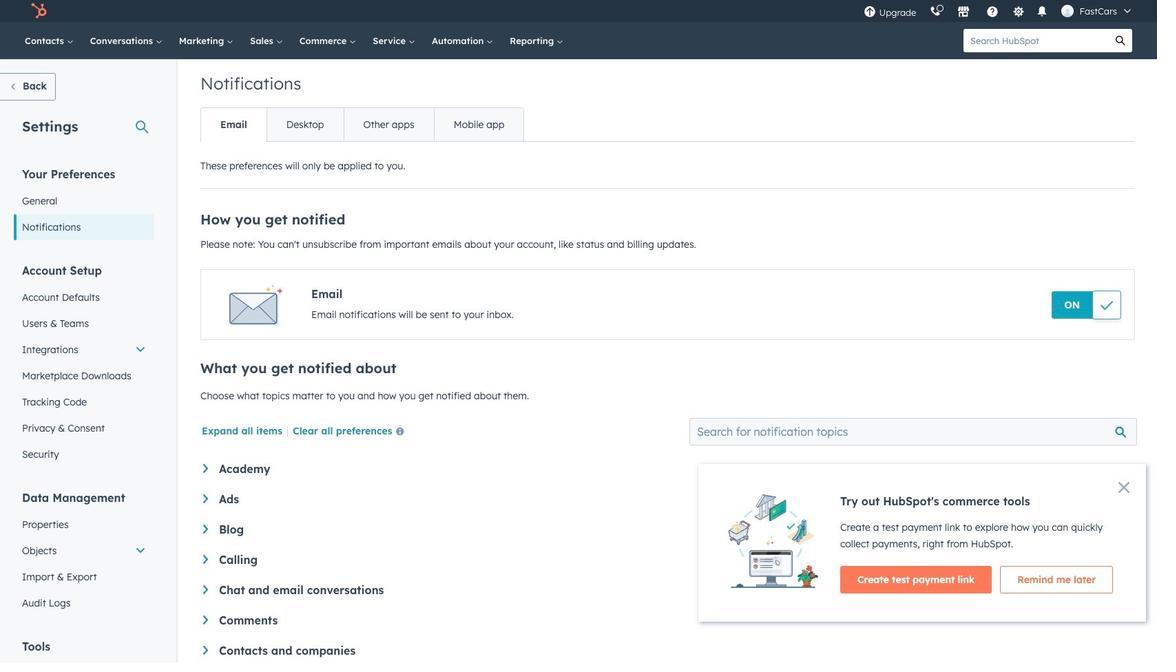 Task type: vqa. For each thing, say whether or not it's contained in the screenshot.
menu
yes



Task type: locate. For each thing, give the bounding box(es) containing it.
caret image
[[203, 495, 208, 504], [203, 586, 208, 595], [203, 616, 208, 625]]

data management element
[[14, 491, 154, 617]]

menu
[[858, 0, 1141, 22]]

1 caret image from the top
[[203, 464, 208, 473]]

Search HubSpot search field
[[964, 29, 1110, 52]]

1 vertical spatial caret image
[[203, 586, 208, 595]]

3 caret image from the top
[[203, 616, 208, 625]]

3 caret image from the top
[[203, 555, 208, 564]]

caret image
[[203, 464, 208, 473], [203, 525, 208, 534], [203, 555, 208, 564], [203, 646, 208, 655]]

2 vertical spatial caret image
[[203, 616, 208, 625]]

christina overa image
[[1062, 5, 1075, 17]]

close image
[[1119, 482, 1130, 493]]

navigation
[[201, 108, 525, 142]]

marketplaces image
[[958, 6, 971, 19]]

2 caret image from the top
[[203, 525, 208, 534]]

0 vertical spatial caret image
[[203, 495, 208, 504]]



Task type: describe. For each thing, give the bounding box(es) containing it.
Search for notification topics search field
[[690, 418, 1138, 446]]

account setup element
[[14, 263, 154, 468]]

2 caret image from the top
[[203, 586, 208, 595]]

your preferences element
[[14, 167, 154, 241]]

1 caret image from the top
[[203, 495, 208, 504]]

4 caret image from the top
[[203, 646, 208, 655]]



